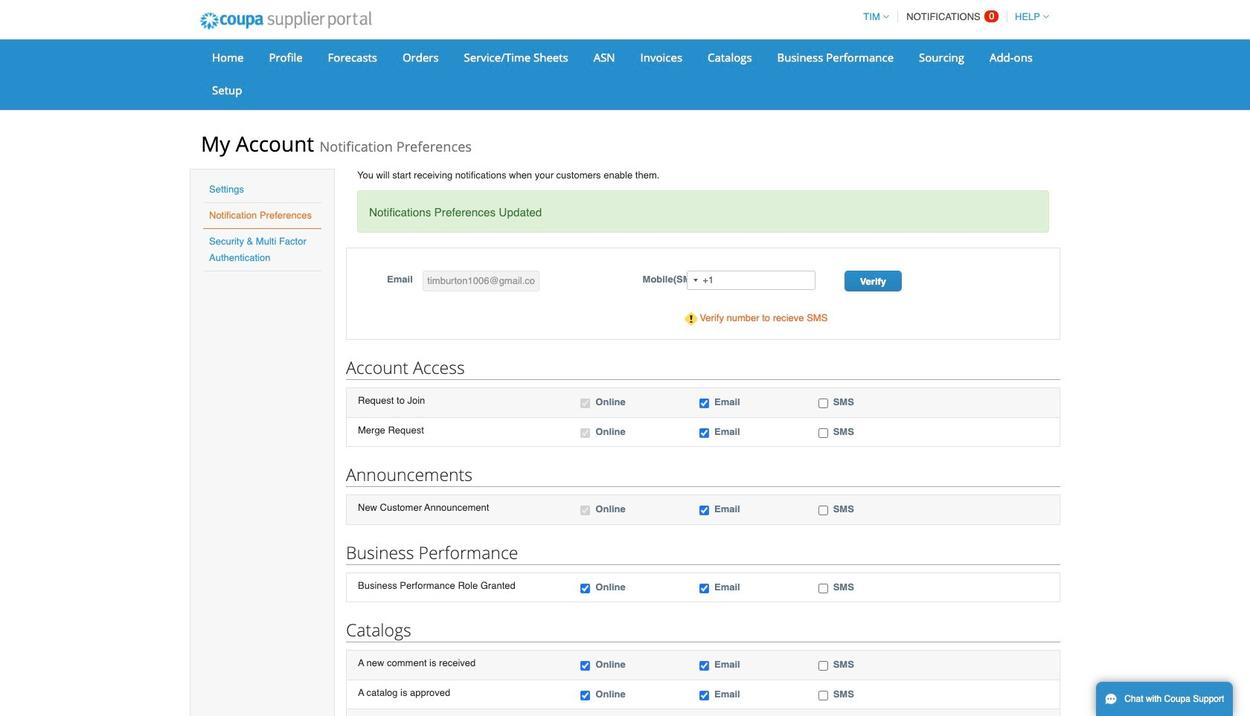 Task type: locate. For each thing, give the bounding box(es) containing it.
None checkbox
[[700, 399, 709, 409], [700, 428, 709, 438], [700, 662, 709, 672], [819, 662, 828, 672], [581, 691, 591, 701], [700, 691, 709, 701], [819, 691, 828, 701], [700, 399, 709, 409], [700, 428, 709, 438], [700, 662, 709, 672], [819, 662, 828, 672], [581, 691, 591, 701], [700, 691, 709, 701], [819, 691, 828, 701]]

None text field
[[423, 271, 540, 292]]

coupa supplier portal image
[[190, 2, 382, 39]]

None checkbox
[[581, 399, 591, 409], [819, 399, 828, 409], [581, 428, 591, 438], [819, 428, 828, 438], [581, 506, 591, 516], [700, 506, 709, 516], [819, 506, 828, 516], [581, 584, 591, 594], [700, 584, 709, 594], [819, 584, 828, 594], [581, 662, 591, 672], [581, 399, 591, 409], [819, 399, 828, 409], [581, 428, 591, 438], [819, 428, 828, 438], [581, 506, 591, 516], [700, 506, 709, 516], [819, 506, 828, 516], [581, 584, 591, 594], [700, 584, 709, 594], [819, 584, 828, 594], [581, 662, 591, 672]]

navigation
[[857, 2, 1050, 31]]



Task type: vqa. For each thing, say whether or not it's contained in the screenshot.
COUPA SUPPLIER PORTAL image
yes



Task type: describe. For each thing, give the bounding box(es) containing it.
+1 201-555-0123 text field
[[687, 271, 816, 291]]



